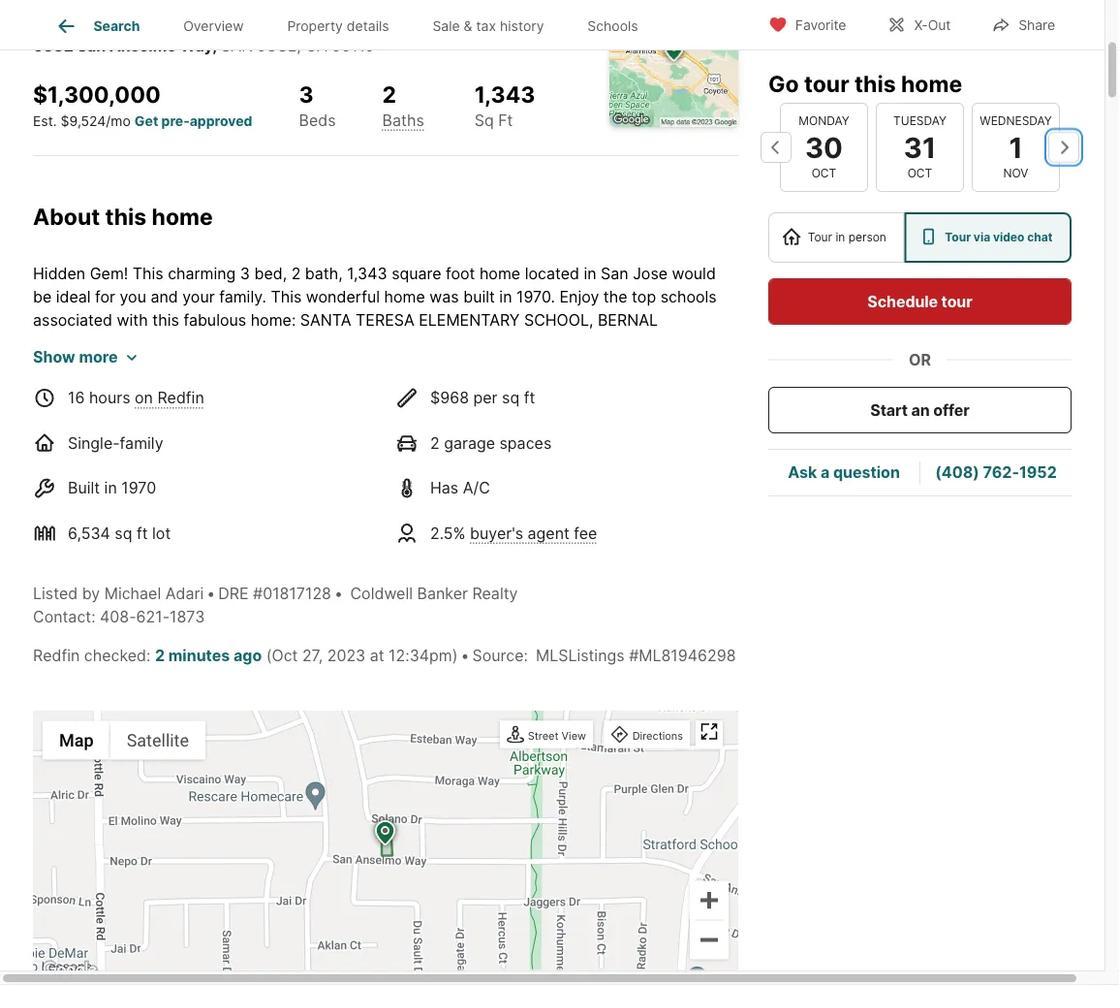 Task type: describe. For each thing, give the bounding box(es) containing it.
space's
[[512, 380, 568, 399]]

source:
[[473, 646, 528, 665]]

atmosphere.
[[631, 380, 723, 399]]

tab list containing search
[[33, 0, 676, 49]]

buyer's
[[470, 523, 524, 542]]

backyard
[[429, 404, 497, 423]]

get
[[135, 112, 158, 129]]

(408) 762-1952
[[936, 463, 1058, 482]]

show more
[[33, 347, 118, 366]]

-
[[119, 0, 125, 16]]

built
[[68, 478, 100, 497]]

ask
[[788, 463, 818, 482]]

home up "charming"
[[152, 203, 213, 230]]

map button
[[43, 721, 110, 759]]

12:34pm)
[[389, 646, 458, 665]]

minutes
[[168, 646, 230, 665]]

tour via video chat
[[946, 230, 1053, 244]]

0 horizontal spatial ft
[[137, 523, 148, 542]]

street view
[[528, 729, 587, 742]]

x-out
[[915, 17, 952, 33]]

satellite
[[127, 730, 189, 750]]

is
[[114, 357, 126, 376]]

0 vertical spatial with
[[117, 311, 148, 329]]

overview tab
[[162, 3, 266, 49]]

top
[[632, 287, 657, 306]]

or
[[910, 350, 932, 369]]

2 inside 2 baths
[[383, 80, 397, 108]]

search
[[93, 18, 140, 34]]

31
[[905, 130, 937, 164]]

nov
[[1004, 166, 1029, 180]]

tour for go
[[805, 70, 850, 97]]

was
[[430, 287, 459, 306]]

redfin checked: 2 minutes ago (oct 27, 2023 at 12:34pm) • source: mlslistings # ml81946298
[[33, 646, 736, 665]]

1,343 inside hidden gem! this charming 3 bed, 2 bath, 1,343 square foot home located in san jose would be ideal for you and your family. this wonderful home was built in 1970. enjoy the top schools associated with this fabulous home: santa teresa elementary school, bernal intermediate school, santa teresa high school. the kitchen features an attractive island that is ideal for entertaining. enjoy the ambience and the warmth provided by the home's fireplace. the stainless steel appliances in the kitchen add to the space's elegant atmosphere. keep the kids entertained for hours with the beautiful backyard and pool area. contact me for a private tour today!
[[347, 264, 388, 283]]

hours inside hidden gem! this charming 3 bed, 2 bath, 1,343 square foot home located in san jose would be ideal for you and your family. this wonderful home was built in 1970. enjoy the top schools associated with this fabulous home: santa teresa elementary school, bernal intermediate school, santa teresa high school. the kitchen features an attractive island that is ideal for entertaining. enjoy the ambience and the warmth provided by the home's fireplace. the stainless steel appliances in the kitchen add to the space's elegant atmosphere. keep the kids entertained for hours with the beautiful backyard and pool area. contact me for a private tour today!
[[251, 404, 292, 423]]

3 beds
[[299, 80, 336, 129]]

1 vertical spatial enjoy
[[291, 357, 331, 376]]

a/c
[[463, 478, 491, 497]]

tour in person
[[808, 230, 887, 244]]

1 vertical spatial sq
[[115, 523, 132, 542]]

for right me
[[699, 404, 719, 423]]

tuesday 31 oct
[[894, 114, 947, 180]]

favorite
[[796, 17, 847, 33]]

start an offer
[[871, 400, 970, 419]]

1 vertical spatial the
[[105, 380, 133, 399]]

mlslistings
[[536, 646, 625, 665]]

pool
[[533, 404, 564, 423]]

0 vertical spatial ft
[[524, 388, 536, 407]]

16 hours on redfin
[[68, 388, 204, 407]]

elegant
[[572, 380, 627, 399]]

san inside hidden gem! this charming 3 bed, 2 bath, 1,343 square foot home located in san jose would be ideal for you and your family. this wonderful home was built in 1970. enjoy the top schools associated with this fabulous home: santa teresa elementary school, bernal intermediate school, santa teresa high school. the kitchen features an attractive island that is ideal for entertaining. enjoy the ambience and the warmth provided by the home's fireplace. the stainless steel appliances in the kitchen add to the space's elegant atmosphere. keep the kids entertained for hours with the beautiful backyard and pool area. contact me for a private tour today!
[[601, 264, 629, 283]]

has
[[431, 478, 459, 497]]

0 horizontal spatial and
[[151, 287, 178, 306]]

home down square
[[385, 287, 426, 306]]

6382 san anselmo way , san jose , ca 95119
[[33, 36, 375, 55]]

2.5%
[[431, 523, 466, 542]]

hidden gem! this charming 3 bed, 2 bath, 1,343 square foot home located in san jose would be ideal for you and your family. this wonderful home was built in 1970. enjoy the top schools associated with this fabulous home: santa teresa elementary school, bernal intermediate school, santa teresa high school. the kitchen features an attractive island that is ideal for entertaining. enjoy the ambience and the warmth provided by the home's fireplace. the stainless steel appliances in the kitchen add to the space's elegant atmosphere. keep the kids entertained for hours with the beautiful backyard and pool area. contact me for a private tour today!
[[33, 264, 732, 446]]

the up bernal
[[604, 287, 628, 306]]

adari
[[166, 584, 204, 603]]

3 inside hidden gem! this charming 3 bed, 2 bath, 1,343 square foot home located in san jose would be ideal for you and your family. this wonderful home was built in 1970. enjoy the top schools associated with this fabulous home: santa teresa elementary school, bernal intermediate school, santa teresa high school. the kitchen features an attractive island that is ideal for entertaining. enjoy the ambience and the warmth provided by the home's fireplace. the stainless steel appliances in the kitchen add to the space's elegant atmosphere. keep the kids entertained for hours with the beautiful backyard and pool area. contact me for a private tour today!
[[240, 264, 250, 283]]

schedule tour
[[868, 292, 973, 311]]

home up tuesday
[[902, 70, 963, 97]]

active link
[[129, 0, 177, 16]]

go
[[769, 70, 800, 97]]

(408)
[[936, 463, 980, 482]]

home up built in the left of the page
[[480, 264, 521, 283]]

property details
[[287, 18, 389, 34]]

start
[[871, 400, 909, 419]]

directions button
[[607, 723, 688, 749]]

listed by michael adari • dre # 01817128 • coldwell banker realty
[[33, 584, 518, 603]]

1 vertical spatial #
[[629, 646, 639, 665]]

associated
[[33, 311, 113, 329]]

6,534
[[68, 523, 110, 542]]

ca
[[306, 36, 328, 55]]

the down high
[[335, 357, 359, 376]]

0 horizontal spatial teresa
[[278, 334, 337, 353]]

$9,524
[[61, 112, 106, 129]]

san
[[221, 36, 253, 55]]

directions
[[633, 729, 684, 742]]

schedule
[[868, 292, 939, 311]]

2 horizontal spatial •
[[461, 646, 470, 665]]

1 horizontal spatial and
[[439, 357, 467, 376]]

beautiful
[[360, 404, 425, 423]]

tour for schedule
[[942, 292, 973, 311]]

get pre-approved link
[[135, 112, 253, 129]]

next image
[[1049, 132, 1080, 163]]

0 horizontal spatial ideal
[[56, 287, 91, 306]]

active
[[129, 0, 177, 16]]

island
[[33, 357, 76, 376]]

0 vertical spatial this
[[855, 70, 897, 97]]

sale & tax history tab
[[411, 3, 566, 49]]

provided
[[559, 357, 624, 376]]

0 horizontal spatial santa
[[223, 334, 274, 353]]

in right the located
[[584, 264, 597, 283]]

0 horizontal spatial school,
[[149, 334, 218, 353]]

oct for 31
[[908, 166, 933, 180]]

add
[[432, 380, 460, 399]]

school.
[[384, 334, 454, 353]]

be
[[33, 287, 52, 306]]

beds
[[299, 110, 336, 129]]

in right built in the left of the page
[[500, 287, 512, 306]]

0 horizontal spatial kitchen
[[374, 380, 428, 399]]

intermediate
[[33, 334, 145, 353]]

single-family
[[68, 433, 163, 452]]

schedule tour button
[[769, 278, 1072, 325]]

bed,
[[255, 264, 287, 283]]

tour in person option
[[769, 212, 905, 263]]

a inside hidden gem! this charming 3 bed, 2 bath, 1,343 square foot home located in san jose would be ideal for you and your family. this wonderful home was built in 1970. enjoy the top schools associated with this fabulous home: santa teresa elementary school, bernal intermediate school, santa teresa high school. the kitchen features an attractive island that is ideal for entertaining. enjoy the ambience and the warmth provided by the home's fireplace. the stainless steel appliances in the kitchen add to the space's elegant atmosphere. keep the kids entertained for hours with the beautiful backyard and pool area. contact me for a private tour today!
[[724, 404, 732, 423]]

via
[[974, 230, 991, 244]]

0 vertical spatial school,
[[525, 311, 594, 329]]

search link
[[55, 15, 140, 38]]

bath,
[[305, 264, 343, 283]]

sq
[[475, 111, 494, 129]]

oct for 30
[[812, 166, 837, 180]]

(oct
[[266, 646, 298, 665]]

baths link
[[383, 110, 424, 129]]

anselmo
[[109, 36, 177, 55]]

1 vertical spatial redfin
[[33, 646, 80, 665]]

today!
[[122, 427, 168, 446]]

0 vertical spatial this
[[133, 264, 164, 283]]

$1,300,000
[[33, 80, 161, 108]]

stainless
[[138, 380, 202, 399]]

2 inside hidden gem! this charming 3 bed, 2 bath, 1,343 square foot home located in san jose would be ideal for you and your family. this wonderful home was built in 1970. enjoy the top schools associated with this fabulous home: santa teresa elementary school, bernal intermediate school, santa teresa high school. the kitchen features an attractive island that is ideal for entertaining. enjoy the ambience and the warmth provided by the home's fireplace. the stainless steel appliances in the kitchen add to the space's elegant atmosphere. keep the kids entertained for hours with the beautiful backyard and pool area. contact me for a private tour today!
[[292, 264, 301, 283]]

square
[[392, 264, 442, 283]]

fireplace.
[[33, 380, 101, 399]]

for down gem! at the top of page
[[95, 287, 115, 306]]

0 horizontal spatial •
[[207, 584, 215, 603]]

0 vertical spatial the
[[458, 334, 486, 353]]

this inside hidden gem! this charming 3 bed, 2 bath, 1,343 square foot home located in san jose would be ideal for you and your family. this wonderful home was built in 1970. enjoy the top schools associated with this fabulous home: santa teresa elementary school, bernal intermediate school, santa teresa high school. the kitchen features an attractive island that is ideal for entertaining. enjoy the ambience and the warmth provided by the home's fireplace. the stainless steel appliances in the kitchen add to the space's elegant atmosphere. keep the kids entertained for hours with the beautiful backyard and pool area. contact me for a private tour today!
[[152, 311, 179, 329]]

property details tab
[[266, 3, 411, 49]]

1 horizontal spatial a
[[821, 463, 830, 482]]

$1,300,000 est. $9,524 /mo get pre-approved
[[33, 80, 253, 129]]

per
[[474, 388, 498, 407]]

share button
[[976, 4, 1072, 44]]



Task type: locate. For each thing, give the bounding box(es) containing it.
1 horizontal spatial oct
[[908, 166, 933, 180]]

san down search
[[77, 36, 106, 55]]

an inside start an offer 'button'
[[912, 400, 931, 419]]

this
[[855, 70, 897, 97], [105, 203, 147, 230], [152, 311, 179, 329]]

1 vertical spatial kitchen
[[374, 380, 428, 399]]

teresa down home:
[[278, 334, 337, 353]]

an left offer
[[912, 400, 931, 419]]

a right ask
[[821, 463, 830, 482]]

1 horizontal spatial kitchen
[[491, 334, 544, 353]]

1 horizontal spatial with
[[296, 404, 328, 423]]

1 horizontal spatial ft
[[524, 388, 536, 407]]

ml81946298
[[639, 646, 736, 665]]

entertaining.
[[194, 357, 287, 376]]

1 horizontal spatial by
[[628, 357, 646, 376]]

features
[[549, 334, 609, 353]]

0 horizontal spatial tour
[[808, 230, 833, 244]]

0 vertical spatial an
[[613, 334, 631, 353]]

previous image
[[761, 132, 792, 163]]

area.
[[569, 404, 605, 423]]

• left dre
[[207, 584, 215, 603]]

est.
[[33, 112, 57, 129]]

by inside hidden gem! this charming 3 bed, 2 bath, 1,343 square foot home located in san jose would be ideal for you and your family. this wonderful home was built in 1970. enjoy the top schools associated with this fabulous home: santa teresa elementary school, bernal intermediate school, santa teresa high school. the kitchen features an attractive island that is ideal for entertaining. enjoy the ambience and the warmth provided by the home's fireplace. the stainless steel appliances in the kitchen add to the space's elegant atmosphere. keep the kids entertained for hours with the beautiful backyard and pool area. contact me for a private tour today!
[[628, 357, 646, 376]]

tour up 'monday'
[[805, 70, 850, 97]]

1,343
[[475, 80, 536, 108], [347, 264, 388, 283]]

oct inside tuesday 31 oct
[[908, 166, 933, 180]]

0 horizontal spatial sq
[[115, 523, 132, 542]]

2 right 'bed,' on the left
[[292, 264, 301, 283]]

sale & tax history
[[433, 18, 544, 34]]

school,
[[525, 311, 594, 329], [149, 334, 218, 353]]

0 horizontal spatial a
[[724, 404, 732, 423]]

list box containing tour in person
[[769, 212, 1072, 263]]

0 vertical spatial #
[[253, 584, 263, 603]]

408-
[[100, 607, 136, 626]]

in inside option
[[836, 230, 846, 244]]

1 vertical spatial with
[[296, 404, 328, 423]]

a right me
[[724, 404, 732, 423]]

in right built
[[104, 478, 117, 497]]

built
[[464, 287, 495, 306]]

by down the attractive
[[628, 357, 646, 376]]

1 horizontal spatial tour
[[946, 230, 972, 244]]

and up spaces on the top left
[[501, 404, 528, 423]]

for down steel
[[226, 404, 246, 423]]

2
[[383, 80, 397, 108], [292, 264, 301, 283], [431, 433, 440, 452], [155, 646, 165, 665]]

property
[[287, 18, 343, 34]]

person
[[849, 230, 887, 244]]

home's
[[679, 357, 731, 376]]

for sale - active
[[50, 0, 177, 16]]

1 horizontal spatial santa
[[300, 311, 352, 329]]

this up home:
[[271, 287, 302, 306]]

in right appliances
[[329, 380, 342, 399]]

2 , from the left
[[297, 36, 301, 55]]

by up contact:
[[82, 584, 100, 603]]

hours down "is"
[[89, 388, 130, 407]]

1 oct from the left
[[812, 166, 837, 180]]

lot
[[152, 523, 171, 542]]

tour via video chat option
[[905, 212, 1072, 263]]

1 horizontal spatial enjoy
[[560, 287, 600, 306]]

tour inside button
[[942, 292, 973, 311]]

95119
[[332, 36, 375, 55]]

built in 1970
[[68, 478, 156, 497]]

2 garage spaces
[[431, 433, 552, 452]]

0 vertical spatial a
[[724, 404, 732, 423]]

1 horizontal spatial an
[[912, 400, 931, 419]]

0 vertical spatial 3
[[299, 80, 314, 108]]

for up stainless on the left of the page
[[169, 357, 190, 376]]

1 vertical spatial ft
[[137, 523, 148, 542]]

2 left minutes
[[155, 646, 165, 665]]

ideal right "is"
[[130, 357, 165, 376]]

1970.
[[517, 287, 556, 306]]

the up beautiful
[[346, 380, 370, 399]]

oct down 30
[[812, 166, 837, 180]]

0 vertical spatial teresa
[[356, 311, 415, 329]]

san
[[77, 36, 106, 55], [601, 264, 629, 283]]

tour left person
[[808, 230, 833, 244]]

0 vertical spatial santa
[[300, 311, 352, 329]]

0 vertical spatial 1,343
[[475, 80, 536, 108]]

contact: 408-621-1873
[[33, 607, 205, 626]]

monday 30 oct
[[799, 114, 850, 180]]

in
[[836, 230, 846, 244], [584, 264, 597, 283], [500, 287, 512, 306], [329, 380, 342, 399], [104, 478, 117, 497]]

this right about
[[105, 203, 147, 230]]

2 left garage
[[431, 433, 440, 452]]

an
[[613, 334, 631, 353], [912, 400, 931, 419]]

0 vertical spatial and
[[151, 287, 178, 306]]

0 vertical spatial ideal
[[56, 287, 91, 306]]

ft left 'lot'
[[137, 523, 148, 542]]

contact
[[610, 404, 668, 423]]

ideal
[[56, 287, 91, 306], [130, 357, 165, 376]]

foot
[[446, 264, 476, 283]]

gem!
[[90, 264, 128, 283]]

an down bernal
[[613, 334, 631, 353]]

1 , from the left
[[213, 36, 217, 55]]

tab list
[[33, 0, 676, 49]]

1 vertical spatial teresa
[[278, 334, 337, 353]]

0 horizontal spatial this
[[133, 264, 164, 283]]

elementary
[[419, 311, 520, 329]]

1 horizontal spatial ideal
[[130, 357, 165, 376]]

1 horizontal spatial #
[[629, 646, 639, 665]]

1,343 up ft
[[475, 80, 536, 108]]

2 horizontal spatial tour
[[942, 292, 973, 311]]

1 vertical spatial a
[[821, 463, 830, 482]]

1 vertical spatial san
[[601, 264, 629, 283]]

0 vertical spatial enjoy
[[560, 287, 600, 306]]

the right to
[[484, 380, 508, 399]]

sale
[[433, 18, 460, 34]]

enjoy up appliances
[[291, 357, 331, 376]]

1 horizontal spatial tour
[[805, 70, 850, 97]]

listed
[[33, 584, 78, 603]]

tax
[[477, 18, 497, 34]]

0 vertical spatial tour
[[805, 70, 850, 97]]

tour inside hidden gem! this charming 3 bed, 2 bath, 1,343 square foot home located in san jose would be ideal for you and your family. this wonderful home was built in 1970. enjoy the top schools associated with this fabulous home: santa teresa elementary school, bernal intermediate school, santa teresa high school. the kitchen features an attractive island that is ideal for entertaining. enjoy the ambience and the warmth provided by the home's fireplace. the stainless steel appliances in the kitchen add to the space's elegant atmosphere. keep the kids entertained for hours with the beautiful backyard and pool area. contact me for a private tour today!
[[88, 427, 118, 446]]

santa up entertaining.
[[223, 334, 274, 353]]

0 horizontal spatial enjoy
[[291, 357, 331, 376]]

with down you
[[117, 311, 148, 329]]

0 horizontal spatial by
[[82, 584, 100, 603]]

to
[[465, 380, 480, 399]]

more
[[79, 347, 118, 366]]

, left the ca
[[297, 36, 301, 55]]

view
[[562, 729, 587, 742]]

santa down wonderful
[[300, 311, 352, 329]]

entertained
[[137, 404, 222, 423]]

# right dre
[[253, 584, 263, 603]]

&
[[464, 18, 473, 34]]

show
[[33, 347, 75, 366]]

2 vertical spatial tour
[[88, 427, 118, 446]]

and up add
[[439, 357, 467, 376]]

0 horizontal spatial an
[[613, 334, 631, 353]]

1 horizontal spatial redfin
[[158, 388, 204, 407]]

621-
[[136, 607, 170, 626]]

redfin down contact:
[[33, 646, 80, 665]]

27,
[[302, 646, 323, 665]]

ft
[[524, 388, 536, 407], [137, 523, 148, 542]]

in left person
[[836, 230, 846, 244]]

tour for tour via video chat
[[946, 230, 972, 244]]

school, up features
[[525, 311, 594, 329]]

jose
[[633, 264, 668, 283]]

a
[[724, 404, 732, 423], [821, 463, 830, 482]]

1 horizontal spatial ,
[[297, 36, 301, 55]]

0 vertical spatial redfin
[[158, 388, 204, 407]]

san left jose
[[601, 264, 629, 283]]

0 vertical spatial sq
[[502, 388, 520, 407]]

0 vertical spatial san
[[77, 36, 106, 55]]

map entry image
[[610, 0, 739, 127]]

1 horizontal spatial teresa
[[356, 311, 415, 329]]

2 vertical spatial and
[[501, 404, 528, 423]]

3 inside the 3 beds
[[299, 80, 314, 108]]

1 vertical spatial santa
[[223, 334, 274, 353]]

sq
[[502, 388, 520, 407], [115, 523, 132, 542]]

the down "is"
[[105, 380, 133, 399]]

private
[[33, 427, 84, 446]]

the left beautiful
[[332, 404, 356, 423]]

0 horizontal spatial san
[[77, 36, 106, 55]]

me
[[672, 404, 695, 423]]

enjoy
[[560, 287, 600, 306], [291, 357, 331, 376]]

1 vertical spatial school,
[[149, 334, 218, 353]]

realty
[[473, 584, 518, 603]]

kitchen up the warmth
[[491, 334, 544, 353]]

oct inside monday 30 oct
[[812, 166, 837, 180]]

2 oct from the left
[[908, 166, 933, 180]]

1 vertical spatial an
[[912, 400, 931, 419]]

the
[[458, 334, 486, 353], [105, 380, 133, 399]]

0 horizontal spatial tour
[[88, 427, 118, 446]]

3 up family.
[[240, 264, 250, 283]]

tour for tour in person
[[808, 230, 833, 244]]

1 vertical spatial 1,343
[[347, 264, 388, 283]]

1 horizontal spatial school,
[[525, 311, 594, 329]]

list box
[[769, 212, 1072, 263]]

tour right schedule
[[942, 292, 973, 311]]

enjoy down the located
[[560, 287, 600, 306]]

0 horizontal spatial 1,343
[[347, 264, 388, 283]]

0 vertical spatial kitchen
[[491, 334, 544, 353]]

2 vertical spatial this
[[152, 311, 179, 329]]

• right 01817128
[[335, 584, 343, 603]]

menu bar containing map
[[43, 721, 206, 759]]

charming
[[168, 264, 236, 283]]

/mo
[[106, 112, 131, 129]]

1 horizontal spatial sq
[[502, 388, 520, 407]]

0 vertical spatial by
[[628, 357, 646, 376]]

google image
[[38, 957, 102, 983]]

michael
[[104, 584, 161, 603]]

this left fabulous
[[152, 311, 179, 329]]

dre
[[218, 584, 249, 603]]

the down the attractive
[[650, 357, 674, 376]]

the down fireplace.
[[74, 404, 98, 423]]

1 vertical spatial by
[[82, 584, 100, 603]]

1 tour from the left
[[808, 230, 833, 244]]

1 horizontal spatial •
[[335, 584, 343, 603]]

2 minutes ago link
[[155, 646, 262, 665], [155, 646, 262, 665]]

2 horizontal spatial this
[[855, 70, 897, 97]]

schools tab
[[566, 3, 660, 49]]

this up tuesday
[[855, 70, 897, 97]]

0 horizontal spatial this
[[105, 203, 147, 230]]

0 horizontal spatial oct
[[812, 166, 837, 180]]

street
[[528, 729, 559, 742]]

located
[[525, 264, 580, 283]]

1 vertical spatial this
[[105, 203, 147, 230]]

kids
[[103, 404, 133, 423]]

show more button
[[33, 345, 137, 369]]

0 horizontal spatial with
[[117, 311, 148, 329]]

2023
[[327, 646, 366, 665]]

sq right 6,534
[[115, 523, 132, 542]]

hours down appliances
[[251, 404, 292, 423]]

1 horizontal spatial 3
[[299, 80, 314, 108]]

family.
[[219, 287, 267, 306]]

oct down 31
[[908, 166, 933, 180]]

1,343 up wonderful
[[347, 264, 388, 283]]

1 vertical spatial and
[[439, 357, 467, 376]]

ft down the warmth
[[524, 388, 536, 407]]

tour down kids
[[88, 427, 118, 446]]

3 up beds
[[299, 80, 314, 108]]

1 vertical spatial this
[[271, 287, 302, 306]]

0 horizontal spatial #
[[253, 584, 263, 603]]

0 horizontal spatial redfin
[[33, 646, 80, 665]]

and right you
[[151, 287, 178, 306]]

1 horizontal spatial the
[[458, 334, 486, 353]]

on redfin link
[[135, 388, 204, 407]]

the down elementary at top left
[[458, 334, 486, 353]]

ideal up associated at the top left of the page
[[56, 287, 91, 306]]

1873
[[170, 607, 205, 626]]

tour left via
[[946, 230, 972, 244]]

spaces
[[500, 433, 552, 452]]

2 tour from the left
[[946, 230, 972, 244]]

2 up 'baths'
[[383, 80, 397, 108]]

1 vertical spatial tour
[[942, 292, 973, 311]]

• left source:
[[461, 646, 470, 665]]

this up you
[[133, 264, 164, 283]]

that
[[80, 357, 110, 376]]

1 horizontal spatial san
[[601, 264, 629, 283]]

1952
[[1020, 463, 1058, 482]]

0 horizontal spatial hours
[[89, 388, 130, 407]]

None button
[[781, 103, 869, 192], [877, 103, 965, 192], [973, 103, 1061, 192], [781, 103, 869, 192], [877, 103, 965, 192], [973, 103, 1061, 192]]

2.5% buyer's agent fee
[[431, 523, 598, 542]]

# right the mlslistings
[[629, 646, 639, 665]]

sq right per
[[502, 388, 520, 407]]

for
[[95, 287, 115, 306], [169, 357, 190, 376], [226, 404, 246, 423], [699, 404, 719, 423]]

teresa up high
[[356, 311, 415, 329]]

0 horizontal spatial 3
[[240, 264, 250, 283]]

1 horizontal spatial this
[[271, 287, 302, 306]]

satellite button
[[110, 721, 206, 759]]

school, down fabulous
[[149, 334, 218, 353]]

offer
[[934, 400, 970, 419]]

1 vertical spatial ideal
[[130, 357, 165, 376]]

menu bar
[[43, 721, 206, 759]]

an inside hidden gem! this charming 3 bed, 2 bath, 1,343 square foot home located in san jose would be ideal for you and your family. this wonderful home was built in 1970. enjoy the top schools associated with this fabulous home: santa teresa elementary school, bernal intermediate school, santa teresa high school. the kitchen features an attractive island that is ideal for entertaining. enjoy the ambience and the warmth provided by the home's fireplace. the stainless steel appliances in the kitchen add to the space's elegant atmosphere. keep the kids entertained for hours with the beautiful backyard and pool area. contact me for a private tour today!
[[613, 334, 631, 353]]

pre-
[[162, 112, 190, 129]]

on
[[135, 388, 153, 407]]

x-
[[915, 17, 929, 33]]

bernal
[[598, 311, 658, 329]]

1 horizontal spatial 1,343
[[475, 80, 536, 108]]

buyer's agent fee link
[[470, 523, 598, 542]]

at
[[370, 646, 385, 665]]

with down appliances
[[296, 404, 328, 423]]

0 horizontal spatial ,
[[213, 36, 217, 55]]

map region
[[26, 597, 771, 985]]

1 vertical spatial 3
[[240, 264, 250, 283]]

1 horizontal spatial hours
[[251, 404, 292, 423]]

, down the overview
[[213, 36, 217, 55]]

2 horizontal spatial and
[[501, 404, 528, 423]]

redfin right on
[[158, 388, 204, 407]]

kitchen down ambience
[[374, 380, 428, 399]]

the up to
[[471, 357, 495, 376]]



Task type: vqa. For each thing, say whether or not it's contained in the screenshot.


